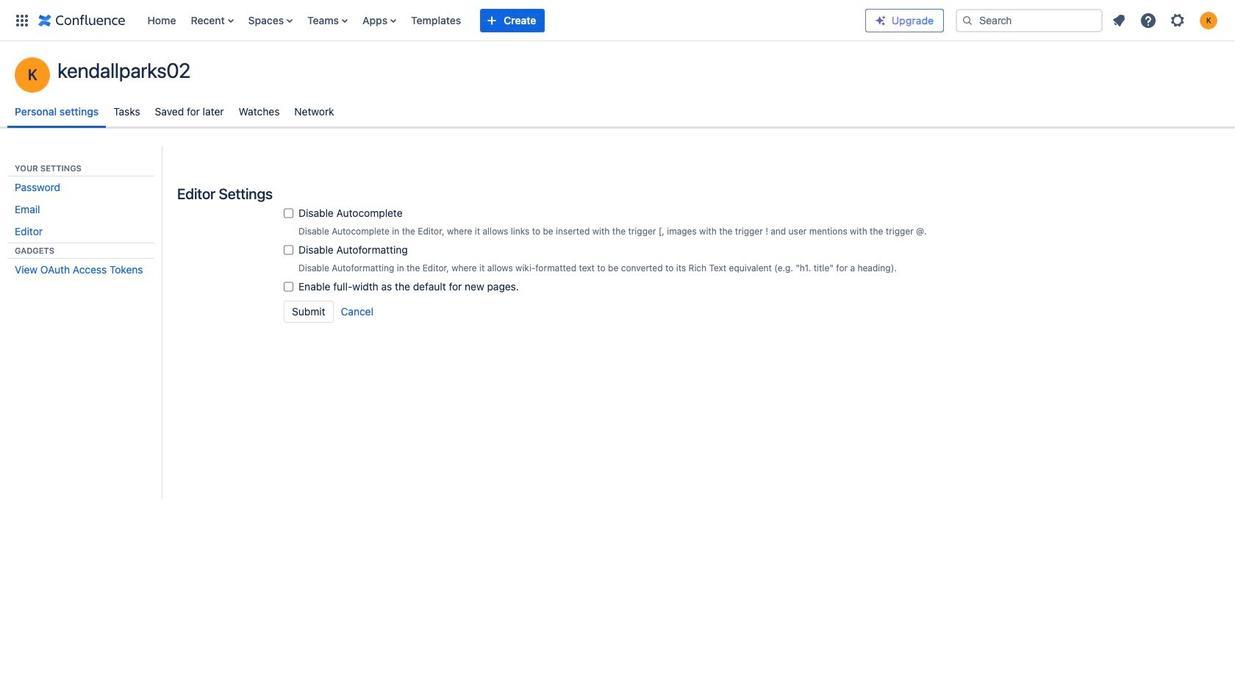 Task type: locate. For each thing, give the bounding box(es) containing it.
Search field
[[956, 8, 1103, 32]]

list for appswitcher icon
[[140, 0, 866, 41]]

list
[[140, 0, 866, 41], [1106, 7, 1227, 33]]

None submit
[[284, 301, 334, 323], [340, 301, 374, 323], [284, 301, 334, 323], [340, 301, 374, 323]]

your profile and preferences image
[[1200, 11, 1218, 29]]

0 horizontal spatial list
[[140, 0, 866, 41]]

list for premium image in the top right of the page
[[1106, 7, 1227, 33]]

user icon: kendallparks02 image
[[15, 57, 50, 93]]

None search field
[[956, 8, 1103, 32]]

search image
[[962, 14, 974, 26]]

premium image
[[875, 14, 887, 26]]

None checkbox
[[284, 206, 293, 221], [284, 243, 293, 257], [284, 279, 293, 294], [284, 206, 293, 221], [284, 243, 293, 257], [284, 279, 293, 294]]

appswitcher icon image
[[13, 11, 31, 29]]

settings icon image
[[1169, 11, 1187, 29]]

1 horizontal spatial list
[[1106, 7, 1227, 33]]

confluence image
[[38, 11, 125, 29], [38, 11, 125, 29]]

banner
[[0, 0, 1236, 41]]



Task type: describe. For each thing, give the bounding box(es) containing it.
help icon image
[[1140, 11, 1158, 29]]

global element
[[9, 0, 866, 41]]

notification icon image
[[1111, 11, 1128, 29]]



Task type: vqa. For each thing, say whether or not it's contained in the screenshot.
the Premium icon
yes



